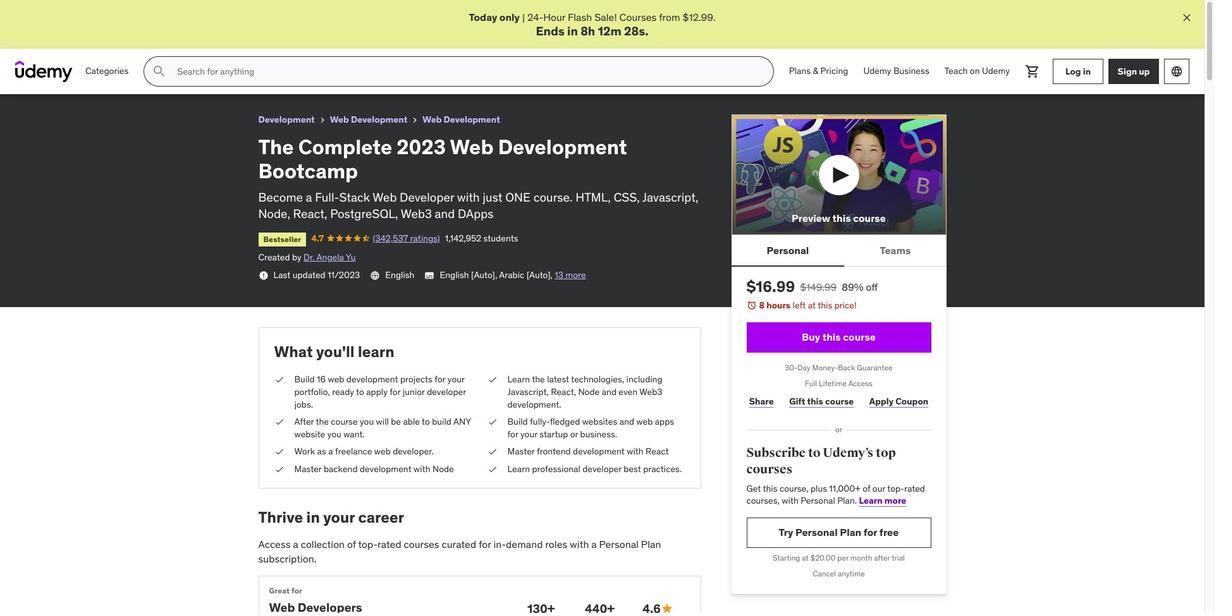 Task type: vqa. For each thing, say whether or not it's contained in the screenshot.
jobs.
yes



Task type: locate. For each thing, give the bounding box(es) containing it.
1 horizontal spatial english
[[440, 270, 469, 281]]

this inside button
[[833, 212, 851, 225]]

your inside build 16 web development projects for your portfolio, ready to apply for junior developer jobs.
[[448, 374, 465, 386]]

with up dapps
[[457, 190, 480, 205]]

access down back
[[849, 379, 873, 388]]

at right left
[[808, 300, 816, 312]]

1 vertical spatial access
[[258, 539, 291, 551]]

1 vertical spatial your
[[521, 429, 538, 440]]

0 horizontal spatial master
[[295, 464, 322, 475]]

1 vertical spatial master
[[295, 464, 322, 475]]

0 vertical spatial top-
[[888, 483, 905, 495]]

learn left the professional
[[508, 464, 530, 475]]

1 horizontal spatial javascript,
[[643, 190, 699, 205]]

master for master backend development with node
[[295, 464, 322, 475]]

0 horizontal spatial and
[[435, 206, 455, 222]]

personal right roles
[[600, 539, 639, 551]]

courses down subscribe
[[747, 462, 793, 478]]

the inside learn the latest technologies, including javascript, react, node and even web3 development.
[[532, 374, 545, 386]]

1 vertical spatial web3
[[640, 387, 663, 398]]

for left free at the bottom of page
[[864, 527, 878, 539]]

udemy left business on the top of the page
[[864, 65, 892, 77]]

8h 12m 28s
[[581, 24, 645, 39]]

xsmall image
[[317, 115, 328, 125], [274, 446, 284, 459], [274, 464, 284, 476], [488, 464, 498, 476]]

fledged
[[550, 416, 580, 428]]

0 vertical spatial web3
[[401, 206, 432, 222]]

node down technologies,
[[579, 387, 600, 398]]

junior
[[403, 387, 425, 398]]

1 vertical spatial development
[[573, 446, 625, 458]]

dr. angela yu link
[[304, 252, 356, 263]]

learn more
[[860, 496, 907, 507]]

1 horizontal spatial master
[[508, 446, 535, 458]]

0 vertical spatial access
[[849, 379, 873, 388]]

2 horizontal spatial in
[[1084, 66, 1092, 77]]

rated down career on the left of page
[[378, 539, 402, 551]]

personal down preview
[[767, 244, 809, 257]]

learn up development.
[[508, 374, 530, 386]]

to right able
[[422, 416, 430, 428]]

development inside the complete 2023 web development bootcamp become a full-stack web developer with just one course. html, css, javascript, node, react, postgresql, web3 and dapps
[[498, 134, 627, 160]]

personal inside get this course, plus 11,000+ of our top-rated courses, with personal plan.
[[801, 496, 836, 507]]

more down our on the bottom right of page
[[885, 496, 907, 507]]

gift
[[790, 396, 806, 408]]

|
[[523, 11, 525, 23]]

0 vertical spatial react,
[[293, 206, 327, 222]]

the
[[532, 374, 545, 386], [316, 416, 329, 428]]

0 vertical spatial at
[[808, 300, 816, 312]]

for down development.
[[508, 429, 519, 440]]

your up collection
[[323, 508, 355, 528]]

0 vertical spatial build
[[295, 374, 315, 386]]

in up collection
[[307, 508, 320, 528]]

today only | 24-hour flash sale! courses from $12.99. ends in 8h 12m 28s .
[[469, 11, 716, 39]]

websites
[[583, 416, 618, 428]]

web development up complete
[[330, 114, 408, 125]]

1 vertical spatial build
[[508, 416, 528, 428]]

to inside build 16 web development projects for your portfolio, ready to apply for junior developer jobs.
[[356, 387, 364, 398]]

1 vertical spatial top-
[[358, 539, 378, 551]]

postgresql,
[[330, 206, 398, 222]]

course down lifetime at right
[[826, 396, 854, 408]]

1 vertical spatial courses
[[404, 539, 440, 551]]

1 horizontal spatial courses
[[747, 462, 793, 478]]

access up subscription.
[[258, 539, 291, 551]]

javascript, right css,
[[643, 190, 699, 205]]

more right 13
[[566, 270, 586, 281]]

in inside today only | 24-hour flash sale! courses from $12.99. ends in 8h 12m 28s .
[[568, 24, 578, 39]]

2 vertical spatial learn
[[860, 496, 883, 507]]

this up the courses,
[[763, 483, 778, 495]]

apply coupon
[[870, 396, 929, 408]]

learn down our on the bottom right of page
[[860, 496, 883, 507]]

great for
[[269, 587, 302, 596]]

after the course you will be able to build any website you want.
[[295, 416, 471, 440]]

web development down the search for anything text field at the top
[[423, 114, 500, 125]]

0 vertical spatial learn
[[508, 374, 530, 386]]

0 horizontal spatial web3
[[401, 206, 432, 222]]

trial
[[892, 554, 905, 563]]

technologies,
[[572, 374, 625, 386]]

course inside button
[[854, 212, 886, 225]]

courses inside subscribe to udemy's top courses
[[747, 462, 793, 478]]

development up course. on the top of the page
[[498, 134, 627, 160]]

english for english [auto], arabic [auto] , 13 more
[[440, 270, 469, 281]]

react, down the latest
[[551, 387, 576, 398]]

1 vertical spatial node
[[433, 464, 454, 475]]

personal up $20.00 at the bottom right of the page
[[796, 527, 838, 539]]

development inside build 16 web development projects for your portfolio, ready to apply for junior developer jobs.
[[347, 374, 398, 386]]

this right gift
[[808, 396, 824, 408]]

0 horizontal spatial developer
[[427, 387, 466, 398]]

0 horizontal spatial to
[[356, 387, 364, 398]]

flash
[[568, 11, 592, 23]]

build up portfolio,
[[295, 374, 315, 386]]

in down the flash
[[568, 24, 578, 39]]

Search for anything text field
[[175, 61, 758, 82]]

0 horizontal spatial rated
[[378, 539, 402, 551]]

xsmall image for master frontend development with react
[[488, 446, 498, 459]]

8 hours left at this price!
[[760, 300, 857, 312]]

projects
[[400, 374, 433, 386]]

1 vertical spatial web
[[637, 416, 653, 428]]

developer down 'master frontend development with react'
[[583, 464, 622, 475]]

english right course language icon
[[385, 270, 415, 281]]

0 horizontal spatial english
[[385, 270, 415, 281]]

for left in-
[[479, 539, 491, 551]]

2 horizontal spatial and
[[620, 416, 635, 428]]

you
[[360, 416, 374, 428], [328, 429, 342, 440]]

tab list
[[732, 236, 947, 267]]

web right "2023"
[[450, 134, 494, 160]]

0 vertical spatial in
[[568, 24, 578, 39]]

at
[[808, 300, 816, 312], [802, 554, 809, 563]]

freelance
[[335, 446, 372, 458]]

tab list containing personal
[[732, 236, 947, 267]]

1 horizontal spatial of
[[863, 483, 871, 495]]

0 vertical spatial web
[[328, 374, 344, 386]]

react,
[[293, 206, 327, 222], [551, 387, 576, 398]]

1 vertical spatial at
[[802, 554, 809, 563]]

1 horizontal spatial udemy
[[983, 65, 1010, 77]]

0 horizontal spatial udemy
[[864, 65, 892, 77]]

english right closed captions icon
[[440, 270, 469, 281]]

course inside after the course you will be able to build any website you want.
[[331, 416, 358, 428]]

xsmall image for build fully-fledged websites and web apps for your startup or business.
[[488, 416, 498, 429]]

developer up build on the bottom left of page
[[427, 387, 466, 398]]

this for gift
[[808, 396, 824, 408]]

access inside 30-day money-back guarantee full lifetime access
[[849, 379, 873, 388]]

1 horizontal spatial build
[[508, 416, 528, 428]]

learn for learn the latest technologies, including javascript, react, node and even web3 development.
[[508, 374, 530, 386]]

2 web development from the left
[[423, 114, 500, 125]]

web up master backend development with node
[[374, 446, 391, 458]]

and down developer
[[435, 206, 455, 222]]

the for learn
[[532, 374, 545, 386]]

with up best
[[627, 446, 644, 458]]

rated up learn more
[[905, 483, 926, 495]]

for
[[435, 374, 446, 386], [390, 387, 401, 398], [508, 429, 519, 440], [864, 527, 878, 539], [479, 539, 491, 551], [292, 587, 302, 596]]

courses left curated at the left of page
[[404, 539, 440, 551]]

0 horizontal spatial of
[[347, 539, 356, 551]]

a right as
[[328, 446, 333, 458]]

0 horizontal spatial in
[[307, 508, 320, 528]]

just
[[483, 190, 503, 205]]

web3 down developer
[[401, 206, 432, 222]]

1 english from the left
[[385, 270, 415, 281]]

master for master frontend development with react
[[508, 446, 535, 458]]

collection
[[301, 539, 345, 551]]

1 horizontal spatial web development
[[423, 114, 500, 125]]

developer inside build 16 web development projects for your portfolio, ready to apply for junior developer jobs.
[[427, 387, 466, 398]]

gift this course
[[790, 396, 854, 408]]

1 horizontal spatial to
[[422, 416, 430, 428]]

node down developer.
[[433, 464, 454, 475]]

$16.99 $149.99 89% off
[[747, 277, 878, 297]]

per
[[838, 554, 849, 563]]

subscription.
[[258, 553, 317, 565]]

web up complete
[[330, 114, 349, 125]]

1 horizontal spatial developer
[[583, 464, 622, 475]]

1 web development from the left
[[330, 114, 408, 125]]

1 horizontal spatial web
[[374, 446, 391, 458]]

and down technologies,
[[602, 387, 617, 398]]

by
[[292, 252, 302, 263]]

top- down career on the left of page
[[358, 539, 378, 551]]

subscribe to udemy's top courses
[[747, 446, 896, 478]]

0 vertical spatial the
[[532, 374, 545, 386]]

0 horizontal spatial top-
[[358, 539, 378, 551]]

course for after the course you will be able to build any website you want.
[[331, 416, 358, 428]]

11,000+
[[830, 483, 861, 495]]

submit search image
[[152, 64, 167, 79]]

master down work
[[295, 464, 322, 475]]

udemy image
[[15, 61, 73, 82]]

the inside after the course you will be able to build any website you want.
[[316, 416, 329, 428]]

apply coupon button
[[867, 390, 932, 415]]

0 horizontal spatial your
[[323, 508, 355, 528]]

0 horizontal spatial plan
[[641, 539, 661, 551]]

2 horizontal spatial your
[[521, 429, 538, 440]]

in inside log in link
[[1084, 66, 1092, 77]]

2 horizontal spatial to
[[809, 446, 821, 462]]

personal down plus
[[801, 496, 836, 507]]

xsmall image for work
[[274, 446, 284, 459]]

for inside build fully-fledged websites and web apps for your startup or business.
[[508, 429, 519, 440]]

1 horizontal spatial in
[[568, 24, 578, 39]]

course up back
[[844, 331, 876, 344]]

1 horizontal spatial your
[[448, 374, 465, 386]]

8
[[760, 300, 765, 312]]

0 vertical spatial development
[[347, 374, 398, 386]]

0 horizontal spatial web
[[328, 374, 344, 386]]

sale!
[[595, 11, 617, 23]]

top- right our on the bottom right of page
[[888, 483, 905, 495]]

with down course,
[[782, 496, 799, 507]]

in inside thrive in your career element
[[307, 508, 320, 528]]

this inside "button"
[[823, 331, 841, 344]]

the left the latest
[[532, 374, 545, 386]]

build 16 web development projects for your portfolio, ready to apply for junior developer jobs.
[[295, 374, 466, 410]]

this right buy
[[823, 331, 841, 344]]

0 vertical spatial developer
[[427, 387, 466, 398]]

0 vertical spatial your
[[448, 374, 465, 386]]

0 horizontal spatial javascript,
[[508, 387, 549, 398]]

in for thrive in your career
[[307, 508, 320, 528]]

react
[[646, 446, 669, 458]]

of inside access a collection of top-rated courses curated for in-demand roles with a personal plan subscription.
[[347, 539, 356, 551]]

build for for
[[508, 416, 528, 428]]

course,
[[780, 483, 809, 495]]

web development link up "2023"
[[423, 112, 500, 128]]

udemy right on
[[983, 65, 1010, 77]]

0 vertical spatial rated
[[905, 483, 926, 495]]

of right collection
[[347, 539, 356, 551]]

at inside starting at $20.00 per month after trial cancel anytime
[[802, 554, 809, 563]]

thrive
[[258, 508, 303, 528]]

1,142,952
[[445, 233, 482, 244]]

build left fully-
[[508, 416, 528, 428]]

share button
[[747, 390, 777, 415]]

30-
[[785, 363, 798, 373]]

apply
[[366, 387, 388, 398]]

0 horizontal spatial web development
[[330, 114, 408, 125]]

courses inside access a collection of top-rated courses curated for in-demand roles with a personal plan subscription.
[[404, 539, 440, 551]]

0 vertical spatial master
[[508, 446, 535, 458]]

course up want.
[[331, 416, 358, 428]]

will
[[376, 416, 389, 428]]

at left $20.00 at the bottom right of the page
[[802, 554, 809, 563]]

react, down full-
[[293, 206, 327, 222]]

build inside build 16 web development projects for your portfolio, ready to apply for junior developer jobs.
[[295, 374, 315, 386]]

web3 down including at the right of the page
[[640, 387, 663, 398]]

course up teams
[[854, 212, 886, 225]]

this inside get this course, plus 11,000+ of our top-rated courses, with personal plan.
[[763, 483, 778, 495]]

2 vertical spatial to
[[809, 446, 821, 462]]

xsmall image for last updated 11/2023
[[258, 271, 269, 281]]

development link
[[258, 112, 315, 128]]

coupon
[[896, 396, 929, 408]]

your right projects
[[448, 374, 465, 386]]

subscribe
[[747, 446, 806, 462]]

development down the search for anything text field at the top
[[444, 114, 500, 125]]

to left udemy's
[[809, 446, 821, 462]]

plan inside try personal plan for free link
[[840, 527, 862, 539]]

0 vertical spatial node
[[579, 387, 600, 398]]

of left our on the bottom right of page
[[863, 483, 871, 495]]

a left full-
[[306, 190, 312, 205]]

1 horizontal spatial node
[[579, 387, 600, 398]]

1 horizontal spatial the
[[532, 374, 545, 386]]

web up the ready
[[328, 374, 344, 386]]

you left will
[[360, 416, 374, 428]]

xsmall image for learn the latest technologies, including javascript, react, node and even web3 development.
[[488, 374, 498, 387]]

price!
[[835, 300, 857, 312]]

teach
[[945, 65, 968, 77]]

web development link up complete
[[330, 112, 408, 128]]

preview this course button
[[732, 115, 947, 236]]

our
[[873, 483, 886, 495]]

1 horizontal spatial you
[[360, 416, 374, 428]]

1 horizontal spatial web3
[[640, 387, 663, 398]]

xsmall image for master
[[274, 464, 284, 476]]

to left apply
[[356, 387, 364, 398]]

xsmall image for learn
[[488, 464, 498, 476]]

web up postgresql, in the top of the page
[[373, 190, 397, 205]]

javascript, inside the complete 2023 web development bootcamp become a full-stack web developer with just one course. html, css, javascript, node, react, postgresql, web3 and dapps
[[643, 190, 699, 205]]

course inside "button"
[[844, 331, 876, 344]]

1 horizontal spatial top-
[[888, 483, 905, 495]]

sign up
[[1118, 66, 1151, 77]]

2 web development link from the left
[[423, 112, 500, 128]]

dapps
[[458, 206, 494, 222]]

development down business.
[[573, 446, 625, 458]]

for right "great"
[[292, 587, 302, 596]]

xsmall image
[[410, 115, 420, 125], [258, 271, 269, 281], [274, 374, 284, 387], [488, 374, 498, 387], [274, 416, 284, 429], [488, 416, 498, 429], [488, 446, 498, 459]]

1 horizontal spatial plan
[[840, 527, 862, 539]]

2 english from the left
[[440, 270, 469, 281]]

or inside build fully-fledged websites and web apps for your startup or business.
[[570, 429, 578, 440]]

the up the website
[[316, 416, 329, 428]]

javascript, up development.
[[508, 387, 549, 398]]

to
[[356, 387, 364, 398], [422, 416, 430, 428], [809, 446, 821, 462]]

1 vertical spatial the
[[316, 416, 329, 428]]

1 vertical spatial learn
[[508, 464, 530, 475]]

2 udemy from the left
[[983, 65, 1010, 77]]

development up apply
[[347, 374, 398, 386]]

your down fully-
[[521, 429, 538, 440]]

learn inside learn the latest technologies, including javascript, react, node and even web3 development.
[[508, 374, 530, 386]]

more
[[566, 270, 586, 281], [885, 496, 907, 507]]

curated
[[442, 539, 477, 551]]

build inside build fully-fledged websites and web apps for your startup or business.
[[508, 416, 528, 428]]

thrive in your career
[[258, 508, 404, 528]]

top-
[[888, 483, 905, 495], [358, 539, 378, 551]]

your
[[448, 374, 465, 386], [521, 429, 538, 440], [323, 508, 355, 528]]

cancel
[[813, 569, 837, 579]]

0 vertical spatial to
[[356, 387, 364, 398]]

or up udemy's
[[836, 425, 843, 434]]

with down developer.
[[414, 464, 431, 475]]

2 vertical spatial your
[[323, 508, 355, 528]]

or down fledged at bottom left
[[570, 429, 578, 440]]

1 horizontal spatial rated
[[905, 483, 926, 495]]

and right websites on the bottom of the page
[[620, 416, 635, 428]]

0 horizontal spatial web development link
[[330, 112, 408, 128]]

english
[[385, 270, 415, 281], [440, 270, 469, 281]]

web inside build 16 web development projects for your portfolio, ready to apply for junior developer jobs.
[[328, 374, 344, 386]]

0 vertical spatial more
[[566, 270, 586, 281]]

free
[[880, 527, 899, 539]]

become
[[258, 190, 303, 205]]

react, inside the complete 2023 web development bootcamp become a full-stack web developer with just one course. html, css, javascript, node, react, postgresql, web3 and dapps
[[293, 206, 327, 222]]

web left apps
[[637, 416, 653, 428]]

of inside get this course, plus 11,000+ of our top-rated courses, with personal plan.
[[863, 483, 871, 495]]

learn
[[358, 342, 395, 362]]

left
[[793, 300, 806, 312]]

2 vertical spatial development
[[360, 464, 412, 475]]

1 horizontal spatial more
[[885, 496, 907, 507]]

a right roles
[[592, 539, 597, 551]]

0 horizontal spatial build
[[295, 374, 315, 386]]

on
[[970, 65, 980, 77]]

1 vertical spatial rated
[[378, 539, 402, 551]]

with right roles
[[570, 539, 589, 551]]

1 vertical spatial and
[[602, 387, 617, 398]]

development up complete
[[351, 114, 408, 125]]

to inside subscribe to udemy's top courses
[[809, 446, 821, 462]]

1 horizontal spatial web development link
[[423, 112, 500, 128]]

as
[[317, 446, 326, 458]]

0 horizontal spatial access
[[258, 539, 291, 551]]

0 horizontal spatial courses
[[404, 539, 440, 551]]

0 vertical spatial of
[[863, 483, 871, 495]]

2 vertical spatial in
[[307, 508, 320, 528]]

for right apply
[[390, 387, 401, 398]]

xsmall image for after the course you will be able to build any website you want.
[[274, 416, 284, 429]]

you left want.
[[328, 429, 342, 440]]

[auto]
[[527, 270, 551, 281]]

1 vertical spatial to
[[422, 416, 430, 428]]

0 vertical spatial and
[[435, 206, 455, 222]]

shopping cart with 0 items image
[[1026, 64, 1041, 79]]

1 vertical spatial developer
[[583, 464, 622, 475]]

complete
[[298, 134, 392, 160]]

0 vertical spatial you
[[360, 416, 374, 428]]

web up "2023"
[[423, 114, 442, 125]]

with inside the complete 2023 web development bootcamp become a full-stack web developer with just one course. html, css, javascript, node, react, postgresql, web3 and dapps
[[457, 190, 480, 205]]

buy this course button
[[747, 323, 932, 353]]

english [auto], arabic [auto] , 13 more
[[440, 270, 586, 281]]

2 vertical spatial web
[[374, 446, 391, 458]]

javascript, inside learn the latest technologies, including javascript, react, node and even web3 development.
[[508, 387, 549, 398]]

0 horizontal spatial or
[[570, 429, 578, 440]]

master left frontend
[[508, 446, 535, 458]]

1 horizontal spatial access
[[849, 379, 873, 388]]

development.
[[508, 399, 562, 410]]

learn more link
[[860, 496, 907, 507]]

2 horizontal spatial web
[[637, 416, 653, 428]]

1 horizontal spatial react,
[[551, 387, 576, 398]]

course for gift this course
[[826, 396, 854, 408]]

0 horizontal spatial react,
[[293, 206, 327, 222]]

web
[[328, 374, 344, 386], [637, 416, 653, 428], [374, 446, 391, 458]]

development down work as a freelance web developer.
[[360, 464, 412, 475]]

in-
[[494, 539, 506, 551]]

stack
[[339, 190, 370, 205]]

hour
[[544, 11, 566, 23]]

in right log
[[1084, 66, 1092, 77]]

$149.99
[[801, 281, 837, 294]]

this right preview
[[833, 212, 851, 225]]

0 vertical spatial javascript,
[[643, 190, 699, 205]]

1 vertical spatial you
[[328, 429, 342, 440]]



Task type: describe. For each thing, give the bounding box(es) containing it.
top
[[876, 446, 896, 462]]

for right projects
[[435, 374, 446, 386]]

closed captions image
[[425, 271, 435, 281]]

try personal plan for free link
[[747, 518, 932, 549]]

created by dr. angela yu
[[258, 252, 356, 263]]

get
[[747, 483, 761, 495]]

gift this course link
[[787, 390, 857, 415]]

learn for learn professional developer best practices.
[[508, 464, 530, 475]]

latest
[[547, 374, 570, 386]]

buy
[[802, 331, 821, 344]]

sign
[[1118, 66, 1138, 77]]

log in link
[[1053, 59, 1104, 84]]

1 udemy from the left
[[864, 65, 892, 77]]

&
[[813, 65, 819, 77]]

react, inside learn the latest technologies, including javascript, react, node and even web3 development.
[[551, 387, 576, 398]]

log in
[[1066, 66, 1092, 77]]

startup
[[540, 429, 568, 440]]

roles
[[546, 539, 568, 551]]

1 vertical spatial more
[[885, 496, 907, 507]]

build for portfolio,
[[295, 374, 315, 386]]

buy this course
[[802, 331, 876, 344]]

preview
[[792, 212, 831, 225]]

pricing
[[821, 65, 849, 77]]

portfolio,
[[295, 387, 330, 398]]

course language image
[[370, 271, 380, 281]]

web3 inside learn the latest technologies, including javascript, react, node and even web3 development.
[[640, 387, 663, 398]]

plan.
[[838, 496, 857, 507]]

plan inside access a collection of top-rated courses curated for in-demand roles with a personal plan subscription.
[[641, 539, 661, 551]]

(342,537 ratings)
[[373, 233, 440, 244]]

learn for learn more
[[860, 496, 883, 507]]

small image
[[661, 603, 674, 614]]

and inside build fully-fledged websites and web apps for your startup or business.
[[620, 416, 635, 428]]

even
[[619, 387, 638, 398]]

ends
[[536, 24, 565, 39]]

build
[[432, 416, 452, 428]]

updated
[[293, 270, 326, 281]]

a up subscription.
[[293, 539, 299, 551]]

personal inside button
[[767, 244, 809, 257]]

with inside get this course, plus 11,000+ of our top-rated courses, with personal plan.
[[782, 496, 799, 507]]

top- inside get this course, plus 11,000+ of our top-rated courses, with personal plan.
[[888, 483, 905, 495]]

off
[[866, 281, 878, 294]]

to inside after the course you will be able to build any website you want.
[[422, 416, 430, 428]]

get this course, plus 11,000+ of our top-rated courses, with personal plan.
[[747, 483, 926, 507]]

guarantee
[[858, 363, 893, 373]]

personal button
[[732, 236, 845, 266]]

in for log in
[[1084, 66, 1092, 77]]

your inside build fully-fledged websites and web apps for your startup or business.
[[521, 429, 538, 440]]

and inside the complete 2023 web development bootcamp become a full-stack web developer with just one course. html, css, javascript, node, react, postgresql, web3 and dapps
[[435, 206, 455, 222]]

choose a language image
[[1171, 65, 1184, 78]]

what you'll learn
[[274, 342, 395, 362]]

teach on udemy link
[[938, 56, 1018, 87]]

work as a freelance web developer.
[[295, 446, 434, 458]]

apps
[[655, 416, 675, 428]]

0 horizontal spatial node
[[433, 464, 454, 475]]

back
[[838, 363, 856, 373]]

created
[[258, 252, 290, 263]]

development up the
[[258, 114, 315, 125]]

full-
[[315, 190, 339, 205]]

this for get
[[763, 483, 778, 495]]

build fully-fledged websites and web apps for your startup or business.
[[508, 416, 675, 440]]

developer
[[400, 190, 454, 205]]

1 horizontal spatial or
[[836, 425, 843, 434]]

the for after
[[316, 416, 329, 428]]

web3 inside the complete 2023 web development bootcamp become a full-stack web developer with just one course. html, css, javascript, node, react, postgresql, web3 and dapps
[[401, 206, 432, 222]]

jobs.
[[295, 399, 313, 410]]

apply
[[870, 396, 894, 408]]

month
[[851, 554, 873, 563]]

categories button
[[78, 56, 136, 87]]

courses,
[[747, 496, 780, 507]]

udemy's
[[823, 446, 874, 462]]

bootcamp
[[258, 158, 358, 184]]

try
[[779, 527, 794, 539]]

$12.99.
[[683, 11, 716, 23]]

sign up link
[[1109, 59, 1160, 84]]

after
[[295, 416, 314, 428]]

11/2023
[[328, 270, 360, 281]]

your inside thrive in your career element
[[323, 508, 355, 528]]

plus
[[811, 483, 828, 495]]

full
[[805, 379, 818, 388]]

learn professional developer best practices.
[[508, 464, 682, 475]]

including
[[627, 374, 663, 386]]

access inside access a collection of top-rated courses curated for in-demand roles with a personal plan subscription.
[[258, 539, 291, 551]]

only
[[500, 11, 520, 23]]

angela
[[317, 252, 344, 263]]

yu
[[346, 252, 356, 263]]

node inside learn the latest technologies, including javascript, react, node and even web3 development.
[[579, 387, 600, 398]]

rated inside access a collection of top-rated courses curated for in-demand roles with a personal plan subscription.
[[378, 539, 402, 551]]

this for preview
[[833, 212, 851, 225]]

share
[[750, 396, 774, 408]]

business.
[[581, 429, 618, 440]]

top- inside access a collection of top-rated courses curated for in-demand roles with a personal plan subscription.
[[358, 539, 378, 551]]

24-
[[528, 11, 544, 23]]

learn the latest technologies, including javascript, react, node and even web3 development.
[[508, 374, 663, 410]]

this for buy
[[823, 331, 841, 344]]

a inside the complete 2023 web development bootcamp become a full-stack web developer with just one course. html, css, javascript, node, react, postgresql, web3 and dapps
[[306, 190, 312, 205]]

great
[[269, 587, 290, 596]]

ready
[[332, 387, 354, 398]]

,
[[551, 270, 553, 281]]

bestseller
[[264, 235, 301, 244]]

plans & pricing
[[789, 65, 849, 77]]

and inside learn the latest technologies, including javascript, react, node and even web3 development.
[[602, 387, 617, 398]]

up
[[1140, 66, 1151, 77]]

course for preview this course
[[854, 212, 886, 225]]

.
[[645, 24, 649, 39]]

0 horizontal spatial you
[[328, 429, 342, 440]]

preview this course
[[792, 212, 886, 225]]

the complete 2023 web development bootcamp become a full-stack web developer with just one course. html, css, javascript, node, react, postgresql, web3 and dapps
[[258, 134, 699, 222]]

english for english
[[385, 270, 415, 281]]

developer.
[[393, 446, 434, 458]]

2023
[[397, 134, 446, 160]]

last
[[274, 270, 291, 281]]

alarm image
[[747, 301, 757, 311]]

teams button
[[845, 236, 947, 266]]

rated inside get this course, plus 11,000+ of our top-rated courses, with personal plan.
[[905, 483, 926, 495]]

personal inside access a collection of top-rated courses curated for in-demand roles with a personal plan subscription.
[[600, 539, 639, 551]]

13
[[555, 270, 564, 281]]

[auto], arabic
[[471, 270, 525, 281]]

web inside build fully-fledged websites and web apps for your startup or business.
[[637, 416, 653, 428]]

1 web development link from the left
[[330, 112, 408, 128]]

course for buy this course
[[844, 331, 876, 344]]

business
[[894, 65, 930, 77]]

development for master backend development with node
[[360, 464, 412, 475]]

for inside access a collection of top-rated courses curated for in-demand roles with a personal plan subscription.
[[479, 539, 491, 551]]

lifetime
[[819, 379, 847, 388]]

30-day money-back guarantee full lifetime access
[[785, 363, 893, 388]]

development for master frontend development with react
[[573, 446, 625, 458]]

with inside access a collection of top-rated courses curated for in-demand roles with a personal plan subscription.
[[570, 539, 589, 551]]

close image
[[1181, 11, 1194, 24]]

xsmall image for build 16 web development projects for your portfolio, ready to apply for junior developer jobs.
[[274, 374, 284, 387]]

this down "$149.99"
[[818, 300, 833, 312]]

thrive in your career element
[[258, 508, 701, 614]]

0 horizontal spatial more
[[566, 270, 586, 281]]



